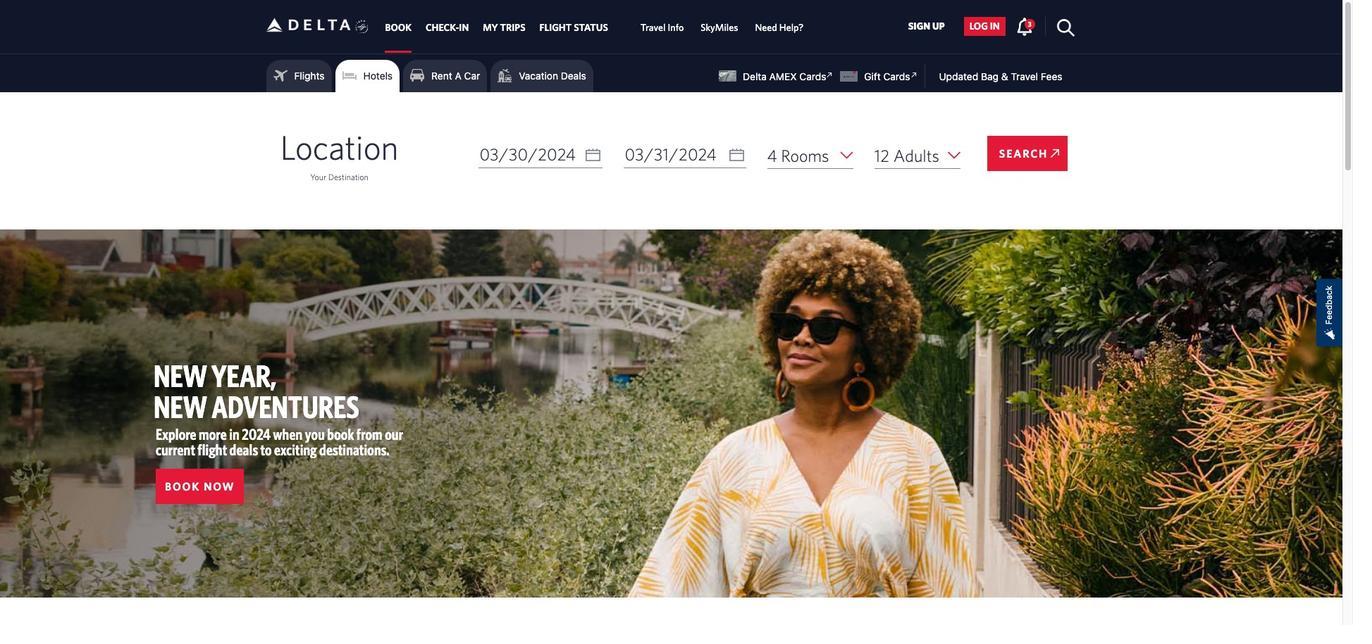 Task type: locate. For each thing, give the bounding box(es) containing it.
help?
[[779, 22, 804, 33]]

deals
[[230, 441, 258, 459]]

1 this link opens another site in a new window that may not follow the same accessibility policies as delta air lines. image from the left
[[823, 68, 837, 82]]

skymiles link
[[701, 15, 738, 40]]

1 horizontal spatial this link opens another site in a new window that may not follow the same accessibility policies as delta air lines. image
[[907, 68, 921, 82]]

1 new from the top
[[154, 358, 207, 394]]

0 horizontal spatial in
[[229, 426, 240, 443]]

0 horizontal spatial book
[[165, 481, 200, 493]]

book now link
[[156, 469, 244, 505]]

delta air lines image
[[266, 3, 351, 47]]

travel inside travel info link
[[641, 22, 666, 33]]

info
[[668, 22, 684, 33]]

book left now
[[165, 481, 200, 493]]

this link opens another site in a new window that may not follow the same accessibility policies as delta air lines. image inside gift cards link
[[907, 68, 921, 82]]

cards right amex
[[800, 70, 826, 82]]

skyteam image
[[355, 5, 369, 49]]

cards right gift
[[884, 70, 910, 82]]

tab list
[[378, 0, 812, 53]]

cards
[[800, 70, 826, 82], [884, 70, 910, 82]]

fees
[[1041, 70, 1063, 82]]

exciting
[[274, 441, 317, 459]]

1 horizontal spatial in
[[990, 21, 1000, 32]]

flight status link
[[540, 15, 608, 40]]

1 vertical spatial book
[[165, 481, 200, 493]]

None date field
[[478, 142, 602, 168], [623, 142, 746, 168], [478, 142, 602, 168], [623, 142, 746, 168]]

1 horizontal spatial travel
[[1011, 70, 1038, 82]]

from
[[357, 426, 383, 443]]

explore more in 2024 when you book from our current flight deals to exciting destinations. link
[[156, 426, 403, 459]]

vacation deals
[[519, 70, 586, 82]]

this link opens another site in a new window that may not follow the same accessibility policies as delta air lines. image
[[823, 68, 837, 82], [907, 68, 921, 82]]

location
[[280, 128, 399, 167]]

delta amex cards link
[[719, 68, 837, 82]]

travel info
[[641, 22, 684, 33]]

in
[[990, 21, 1000, 32], [229, 426, 240, 443]]

in inside "button"
[[990, 21, 1000, 32]]

0 vertical spatial travel
[[641, 22, 666, 33]]

more
[[199, 426, 227, 443]]

your
[[310, 172, 326, 182]]

1 horizontal spatial cards
[[884, 70, 910, 82]]

new
[[154, 358, 207, 394], [154, 389, 207, 425]]

up
[[933, 21, 945, 32]]

updated bag & travel fees
[[939, 70, 1063, 82]]

my trips link
[[483, 15, 526, 40]]

book
[[385, 22, 412, 33], [165, 481, 200, 493]]

3
[[1028, 20, 1032, 28]]

1 vertical spatial in
[[229, 426, 240, 443]]

&
[[1002, 70, 1008, 82]]

flight
[[540, 22, 572, 33]]

1 horizontal spatial book
[[385, 22, 412, 33]]

this link opens another site in a new window that may not follow the same accessibility policies as delta air lines. image inside delta amex cards link
[[823, 68, 837, 82]]

in right more
[[229, 426, 240, 443]]

book right skyteam image
[[385, 22, 412, 33]]

need
[[755, 22, 777, 33]]

0 horizontal spatial travel
[[641, 22, 666, 33]]

2 this link opens another site in a new window that may not follow the same accessibility policies as delta air lines. image from the left
[[907, 68, 921, 82]]

this link opens another site in a new window that may not follow the same accessibility policies as delta air lines. image right gift
[[907, 68, 921, 82]]

travel
[[641, 22, 666, 33], [1011, 70, 1038, 82]]

check-
[[426, 22, 459, 33]]

0 vertical spatial in
[[990, 21, 1000, 32]]

need help? link
[[755, 15, 804, 40]]

3 link
[[1016, 17, 1035, 35]]

2024
[[242, 426, 271, 443]]

book link
[[385, 15, 412, 40]]

travel info link
[[641, 15, 684, 40]]

location your destination
[[280, 128, 399, 182]]

delta
[[743, 70, 767, 82]]

trips
[[500, 22, 526, 33]]

rent a car
[[431, 70, 480, 82]]

travel left info
[[641, 22, 666, 33]]

status
[[574, 22, 608, 33]]

adventures
[[212, 389, 359, 425]]

this link opens another site in a new window that may not follow the same accessibility policies as delta air lines. image left gift
[[823, 68, 837, 82]]

2 cards from the left
[[884, 70, 910, 82]]

0 horizontal spatial cards
[[800, 70, 826, 82]]

updated
[[939, 70, 979, 82]]

travel right &
[[1011, 70, 1038, 82]]

log
[[970, 21, 988, 32]]

explore
[[156, 426, 196, 443]]

check-in link
[[426, 15, 469, 40]]

0 horizontal spatial this link opens another site in a new window that may not follow the same accessibility policies as delta air lines. image
[[823, 68, 837, 82]]

destination
[[328, 172, 368, 182]]

in right log
[[990, 21, 1000, 32]]

0 vertical spatial book
[[385, 22, 412, 33]]

rent a car link
[[410, 66, 480, 87]]

2 new from the top
[[154, 389, 207, 425]]



Task type: describe. For each thing, give the bounding box(es) containing it.
gift cards
[[864, 70, 910, 82]]

you
[[305, 426, 325, 443]]

gift
[[864, 70, 881, 82]]

sign up
[[908, 21, 945, 32]]

book for book
[[385, 22, 412, 33]]

log in
[[970, 21, 1000, 32]]

flights
[[294, 70, 325, 82]]

when
[[273, 426, 303, 443]]

delta amex cards
[[743, 70, 826, 82]]

our
[[385, 426, 403, 443]]

vacation deals link
[[498, 66, 586, 87]]

sign
[[908, 21, 930, 32]]

this link opens another site in a new window that may not follow the same accessibility policies as delta air lines. image for gift cards
[[907, 68, 921, 82]]

search button
[[988, 136, 1068, 171]]

bag
[[981, 70, 999, 82]]

book now
[[165, 481, 235, 493]]

now
[[204, 481, 235, 493]]

a
[[455, 70, 462, 82]]

flights link
[[273, 66, 325, 87]]

updated bag & travel fees link
[[925, 70, 1063, 82]]

current
[[156, 441, 195, 459]]

rent
[[431, 70, 452, 82]]

check-in
[[426, 22, 469, 33]]

amex
[[769, 70, 797, 82]]

tab list containing book
[[378, 0, 812, 53]]

book for book now
[[165, 481, 200, 493]]

search
[[999, 147, 1048, 160]]

1 vertical spatial travel
[[1011, 70, 1038, 82]]

new year, new adventures
[[154, 358, 359, 425]]

deals
[[561, 70, 586, 82]]

to
[[261, 441, 272, 459]]

destinations.
[[319, 441, 390, 459]]

gift cards link
[[841, 68, 921, 82]]

this link opens another site in a new window that may not follow the same accessibility policies as delta air lines. image for delta amex cards
[[823, 68, 837, 82]]

need help?
[[755, 22, 804, 33]]

flight status
[[540, 22, 608, 33]]

log in button
[[964, 17, 1006, 36]]

1 cards from the left
[[800, 70, 826, 82]]

flight
[[198, 441, 227, 459]]

sign up link
[[903, 17, 951, 36]]

in inside explore more in 2024 when you book from our current flight deals to exciting destinations.
[[229, 426, 240, 443]]

skymiles
[[701, 22, 738, 33]]

vacation
[[519, 70, 558, 82]]

year,
[[212, 358, 276, 394]]

my trips
[[483, 22, 526, 33]]

book
[[327, 426, 354, 443]]

in
[[459, 22, 469, 33]]

hotels
[[363, 70, 393, 82]]

hotels link
[[342, 66, 393, 87]]

explore more in 2024 when you book from our current flight deals to exciting destinations.
[[156, 426, 403, 459]]

car
[[464, 70, 480, 82]]

my
[[483, 22, 498, 33]]



Task type: vqa. For each thing, say whether or not it's contained in the screenshot.
rightmost 28 Link
no



